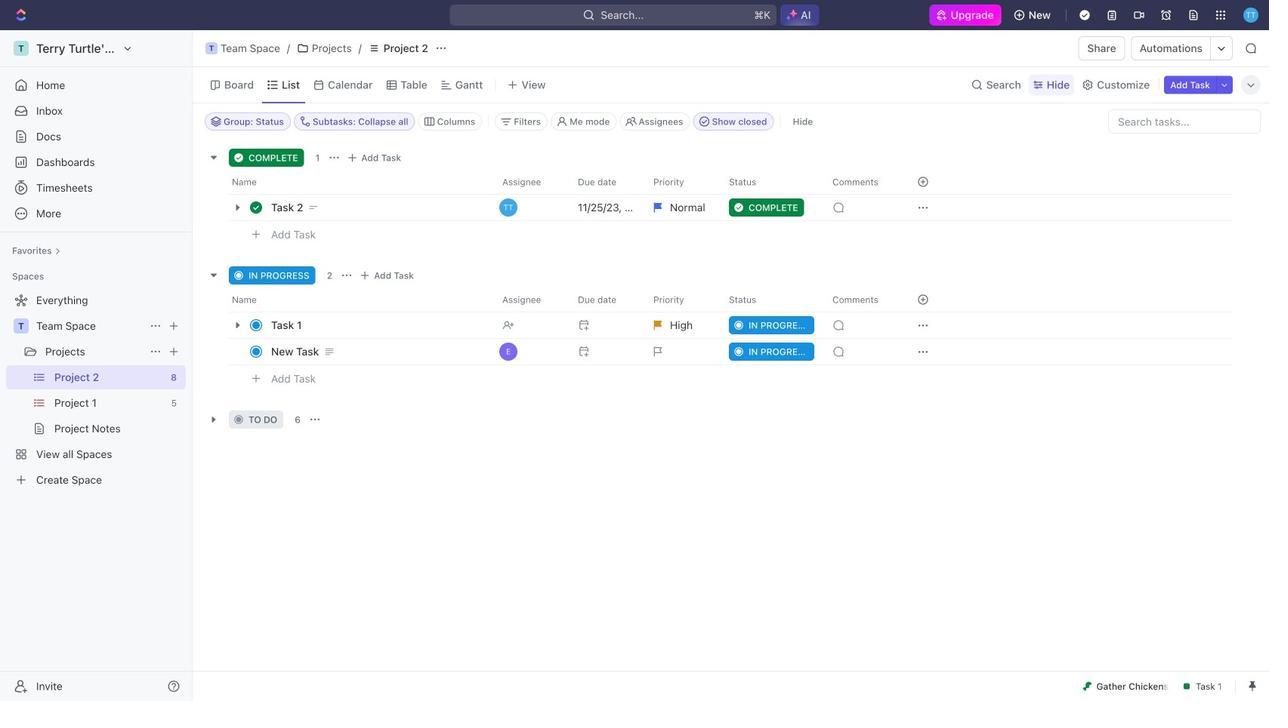Task type: describe. For each thing, give the bounding box(es) containing it.
0 vertical spatial team space, , element
[[205, 42, 218, 54]]

tree inside sidebar navigation
[[6, 289, 186, 493]]

drumstick bite image
[[1083, 683, 1092, 692]]

sidebar navigation
[[0, 30, 196, 702]]



Task type: vqa. For each thing, say whether or not it's contained in the screenshot.
left Hide
no



Task type: locate. For each thing, give the bounding box(es) containing it.
Search tasks... text field
[[1109, 110, 1260, 133]]

1 horizontal spatial team space, , element
[[205, 42, 218, 54]]

team space, , element
[[205, 42, 218, 54], [14, 319, 29, 334]]

0 horizontal spatial team space, , element
[[14, 319, 29, 334]]

terry turtle's workspace, , element
[[14, 41, 29, 56]]

team space, , element inside tree
[[14, 319, 29, 334]]

tree
[[6, 289, 186, 493]]

1 vertical spatial team space, , element
[[14, 319, 29, 334]]



